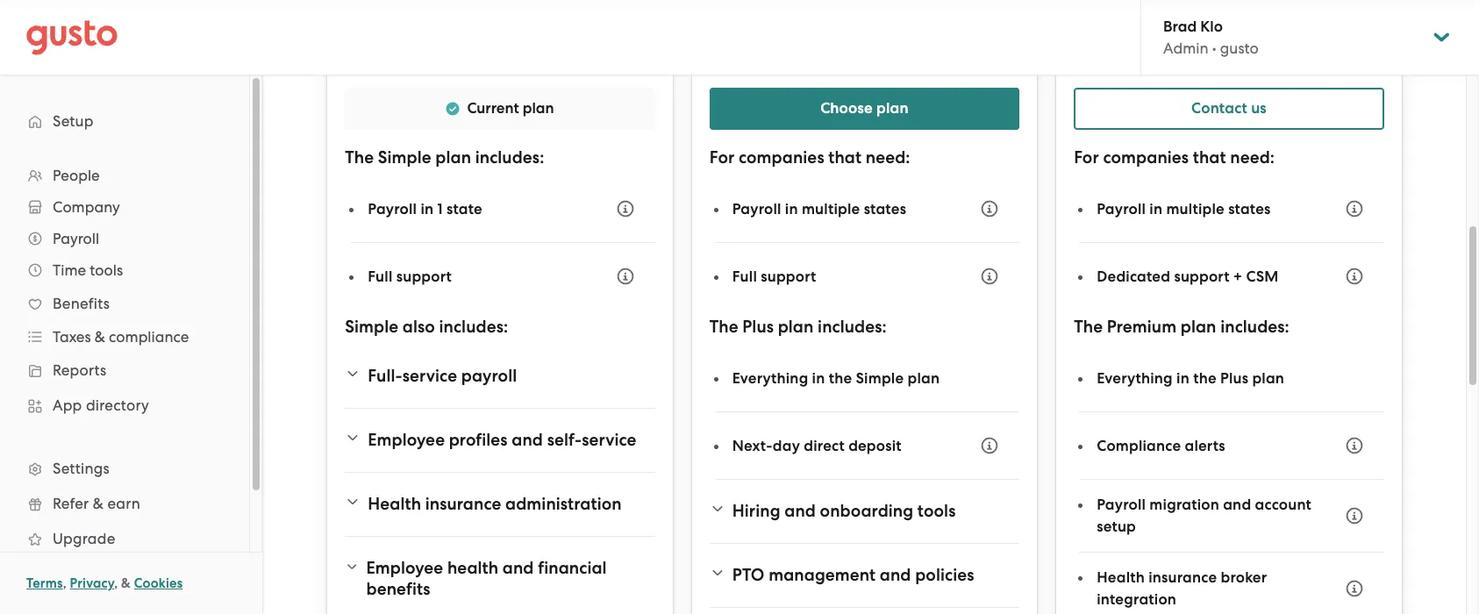 Task type: vqa. For each thing, say whether or not it's contained in the screenshot.
base for 40
no



Task type: locate. For each thing, give the bounding box(es) containing it.
1 payroll in multiple states from the left
[[732, 200, 907, 218]]

1 everything from the left
[[732, 369, 808, 387]]

terms link
[[26, 576, 63, 591]]

the
[[345, 147, 374, 168], [710, 317, 738, 337], [1074, 317, 1103, 337]]

& left earn
[[93, 495, 104, 512]]

1 need: from the left
[[866, 147, 910, 168]]

2 that from the left
[[1193, 147, 1226, 168]]

support up the simple also includes:
[[396, 267, 452, 286]]

0 horizontal spatial everything
[[732, 369, 808, 387]]

1 horizontal spatial tools
[[918, 501, 956, 521]]

0 horizontal spatial states
[[864, 200, 907, 218]]

1 vertical spatial service
[[582, 430, 637, 450]]

1 full support from the left
[[368, 267, 452, 286]]

full support up the plus plan includes:
[[732, 267, 816, 286]]

0 vertical spatial plus
[[743, 317, 774, 337]]

hiring and onboarding tools button
[[710, 490, 1020, 533]]

1 horizontal spatial the
[[710, 317, 738, 337]]

that for dedicated support + csm
[[1193, 147, 1226, 168]]

self-
[[547, 430, 582, 450]]

that down choose
[[829, 147, 862, 168]]

2 vertical spatial &
[[121, 576, 131, 591]]

and right hiring
[[785, 501, 816, 521]]

for companies that need: down choose
[[710, 147, 910, 168]]

1 horizontal spatial full
[[732, 267, 757, 286]]

full-service payroll button
[[345, 355, 655, 397]]

benefits link
[[18, 288, 232, 319]]

1 vertical spatial simple
[[345, 317, 398, 337]]

1 horizontal spatial insurance
[[1149, 569, 1217, 587]]

dedicated support + csm
[[1097, 267, 1279, 286]]

0 vertical spatial tools
[[90, 261, 123, 279]]

health up benefits
[[368, 494, 421, 514]]

tools up policies
[[918, 501, 956, 521]]

& inside dropdown button
[[95, 328, 105, 346]]

and left account
[[1223, 496, 1252, 514]]

full support up the also
[[368, 267, 452, 286]]

support left +
[[1174, 267, 1230, 286]]

support
[[396, 267, 452, 286], [761, 267, 816, 286], [1174, 267, 1230, 286]]

cookies
[[134, 576, 183, 591]]

health insurance administration
[[368, 494, 622, 514]]

broker
[[1221, 569, 1267, 587]]

settings link
[[18, 453, 232, 484]]

1 horizontal spatial everything
[[1097, 369, 1173, 387]]

state
[[447, 200, 483, 218]]

0 horizontal spatial for companies that need:
[[710, 147, 910, 168]]

tools
[[90, 261, 123, 279], [918, 501, 956, 521]]

plan inside button
[[877, 99, 909, 118]]

current plan
[[467, 99, 554, 118]]

1 horizontal spatial the
[[1194, 369, 1217, 387]]

1 vertical spatial health
[[1097, 569, 1145, 587]]

terms , privacy , & cookies
[[26, 576, 183, 591]]

1 , from the left
[[63, 576, 67, 591]]

support up the plus plan includes:
[[761, 267, 816, 286]]

0 horizontal spatial need:
[[866, 147, 910, 168]]

service up administration
[[582, 430, 637, 450]]

hiring and onboarding tools
[[732, 501, 956, 521]]

for
[[710, 147, 735, 168], [1074, 147, 1099, 168]]

and inside dropdown button
[[512, 430, 543, 450]]

includes: up everything in the simple plan
[[818, 317, 887, 337]]

day
[[773, 437, 800, 455]]

people
[[53, 167, 100, 184]]

choose plan
[[821, 99, 909, 118]]

the simple plan includes:
[[345, 147, 544, 168]]

insurance up health
[[425, 494, 501, 514]]

everything for premium
[[1097, 369, 1173, 387]]

and for payroll migration and account setup
[[1223, 496, 1252, 514]]

payroll
[[461, 366, 517, 386]]

1 horizontal spatial for companies that need:
[[1074, 147, 1275, 168]]

hiring
[[732, 501, 781, 521]]

& right taxes
[[95, 328, 105, 346]]

1 companies from the left
[[739, 147, 825, 168]]

everything down premium
[[1097, 369, 1173, 387]]

1 horizontal spatial service
[[582, 430, 637, 450]]

0 horizontal spatial the
[[829, 369, 852, 387]]

simple up payroll in 1 state
[[378, 147, 431, 168]]

includes:
[[475, 147, 544, 168], [439, 317, 508, 337], [818, 317, 887, 337], [1221, 317, 1290, 337]]

1 horizontal spatial plus
[[1221, 369, 1249, 387]]

0 vertical spatial simple
[[378, 147, 431, 168]]

the premium plan includes:
[[1074, 317, 1290, 337]]

2 full support from the left
[[732, 267, 816, 286]]

pto
[[732, 565, 765, 585]]

2 for from the left
[[1074, 147, 1099, 168]]

, left privacy at bottom left
[[63, 576, 67, 591]]

0 horizontal spatial payroll in multiple states
[[732, 200, 907, 218]]

insurance for administration
[[425, 494, 501, 514]]

cookies button
[[134, 573, 183, 594]]

0 horizontal spatial health
[[368, 494, 421, 514]]

2 need: from the left
[[1230, 147, 1275, 168]]

that
[[829, 147, 862, 168], [1193, 147, 1226, 168]]

insurance inside dropdown button
[[425, 494, 501, 514]]

2 vertical spatial simple
[[856, 369, 904, 387]]

employee inside dropdown button
[[368, 430, 445, 450]]

0 horizontal spatial tools
[[90, 261, 123, 279]]

0 horizontal spatial for
[[710, 147, 735, 168]]

insurance inside health insurance broker integration
[[1149, 569, 1217, 587]]

everything down the plus plan includes:
[[732, 369, 808, 387]]

1 horizontal spatial companies
[[1103, 147, 1189, 168]]

, left cookies
[[114, 576, 118, 591]]

0 horizontal spatial support
[[396, 267, 452, 286]]

employee health and financial benefits
[[366, 558, 607, 599]]

companies
[[739, 147, 825, 168], [1103, 147, 1189, 168]]

1 horizontal spatial payroll in multiple states
[[1097, 200, 1271, 218]]

full support for simple
[[368, 267, 452, 286]]

includes: down current plan
[[475, 147, 544, 168]]

full
[[368, 267, 393, 286], [732, 267, 757, 286]]

and left the self-
[[512, 430, 543, 450]]

includes: down "csm" on the top right of page
[[1221, 317, 1290, 337]]

us
[[1251, 99, 1267, 118]]

the for premium
[[1194, 369, 1217, 387]]

health inside dropdown button
[[368, 494, 421, 514]]

health for health insurance administration
[[368, 494, 421, 514]]

taxes & compliance button
[[18, 321, 232, 353]]

payroll in multiple states
[[732, 200, 907, 218], [1097, 200, 1271, 218]]

0 vertical spatial &
[[95, 328, 105, 346]]

1 vertical spatial employee
[[366, 558, 443, 578]]

states
[[864, 200, 907, 218], [1229, 200, 1271, 218]]

1 horizontal spatial support
[[761, 267, 816, 286]]

the down the premium plan includes:
[[1194, 369, 1217, 387]]

2 states from the left
[[1229, 200, 1271, 218]]

directory
[[86, 397, 149, 414]]

financial
[[538, 558, 607, 578]]

1 horizontal spatial need:
[[1230, 147, 1275, 168]]

csm
[[1246, 267, 1279, 286]]

includes: up payroll on the left bottom of the page
[[439, 317, 508, 337]]

0 horizontal spatial companies
[[739, 147, 825, 168]]

0 vertical spatial employee
[[368, 430, 445, 450]]

0 horizontal spatial full support
[[368, 267, 452, 286]]

app directory link
[[18, 390, 232, 421]]

0 horizontal spatial service
[[403, 366, 457, 386]]

1 the from the left
[[829, 369, 852, 387]]

the for the plus plan includes:
[[710, 317, 738, 337]]

2 full from the left
[[732, 267, 757, 286]]

1 horizontal spatial that
[[1193, 147, 1226, 168]]

1 multiple from the left
[[802, 200, 860, 218]]

1 horizontal spatial health
[[1097, 569, 1145, 587]]

everything for plus
[[732, 369, 808, 387]]

contact us button
[[1074, 88, 1384, 130]]

1 vertical spatial tools
[[918, 501, 956, 521]]

1 vertical spatial &
[[93, 495, 104, 512]]

pto management and policies
[[732, 565, 974, 585]]

brad klo admin • gusto
[[1163, 18, 1259, 57]]

+
[[1234, 267, 1243, 286]]

health inside health insurance broker integration
[[1097, 569, 1145, 587]]

the down the plus plan includes:
[[829, 369, 852, 387]]

need: down us
[[1230, 147, 1275, 168]]

tools down payroll dropdown button
[[90, 261, 123, 279]]

2 the from the left
[[1194, 369, 1217, 387]]

service
[[403, 366, 457, 386], [582, 430, 637, 450]]

1 states from the left
[[864, 200, 907, 218]]

1 for companies that need: from the left
[[710, 147, 910, 168]]

simple up "deposit"
[[856, 369, 904, 387]]

for companies that need:
[[710, 147, 910, 168], [1074, 147, 1275, 168]]

list
[[0, 160, 249, 591]]

simple
[[378, 147, 431, 168], [345, 317, 398, 337], [856, 369, 904, 387]]

employee inside employee health and financial benefits
[[366, 558, 443, 578]]

employee down full-
[[368, 430, 445, 450]]

2 for companies that need: from the left
[[1074, 147, 1275, 168]]

3 support from the left
[[1174, 267, 1230, 286]]

service inside dropdown button
[[582, 430, 637, 450]]

1 horizontal spatial full support
[[732, 267, 816, 286]]

0 horizontal spatial ,
[[63, 576, 67, 591]]

0 horizontal spatial that
[[829, 147, 862, 168]]

setup
[[53, 112, 94, 130]]

that down contact
[[1193, 147, 1226, 168]]

companies for full
[[739, 147, 825, 168]]

employee for employee profiles and self-service
[[368, 430, 445, 450]]

0 horizontal spatial the
[[345, 147, 374, 168]]

2 horizontal spatial support
[[1174, 267, 1230, 286]]

health
[[368, 494, 421, 514], [1097, 569, 1145, 587]]

1 vertical spatial insurance
[[1149, 569, 1217, 587]]

pto management and policies button
[[710, 555, 1020, 597]]

benefits
[[53, 295, 110, 312]]

0 horizontal spatial insurance
[[425, 494, 501, 514]]

plan
[[523, 99, 554, 118], [877, 99, 909, 118], [435, 147, 471, 168], [778, 317, 814, 337], [1181, 317, 1217, 337], [908, 369, 940, 387], [1252, 369, 1285, 387]]

alerts
[[1185, 437, 1226, 455]]

full up the plus plan includes:
[[732, 267, 757, 286]]

and left policies
[[880, 565, 911, 585]]

and for pto management and policies
[[880, 565, 911, 585]]

0 horizontal spatial full
[[368, 267, 393, 286]]

0 horizontal spatial multiple
[[802, 200, 860, 218]]

the plus plan includes:
[[710, 317, 887, 337]]

plus
[[743, 317, 774, 337], [1221, 369, 1249, 387]]

0 horizontal spatial plus
[[743, 317, 774, 337]]

payroll in multiple states for dedicated
[[1097, 200, 1271, 218]]

& left cookies
[[121, 576, 131, 591]]

for companies that need: down contact
[[1074, 147, 1275, 168]]

1 for from the left
[[710, 147, 735, 168]]

service inside dropdown button
[[403, 366, 457, 386]]

full up the simple also includes:
[[368, 267, 393, 286]]

and inside payroll migration and account setup
[[1223, 496, 1252, 514]]

employee for employee health and financial benefits
[[366, 558, 443, 578]]

and right health
[[503, 558, 534, 578]]

1 full from the left
[[368, 267, 393, 286]]

the for plus
[[829, 369, 852, 387]]

service down the simple also includes:
[[403, 366, 457, 386]]

2 payroll in multiple states from the left
[[1097, 200, 1271, 218]]

health insurance broker integration
[[1097, 569, 1267, 609]]

2 horizontal spatial the
[[1074, 317, 1103, 337]]

2 support from the left
[[761, 267, 816, 286]]

the for the simple plan includes:
[[345, 147, 374, 168]]

need:
[[866, 147, 910, 168], [1230, 147, 1275, 168]]

2 companies from the left
[[1103, 147, 1189, 168]]

1 horizontal spatial for
[[1074, 147, 1099, 168]]

insurance up integration on the right of the page
[[1149, 569, 1217, 587]]

for companies that need: for dedicated
[[1074, 147, 1275, 168]]

full support
[[368, 267, 452, 286], [732, 267, 816, 286]]

1 horizontal spatial multiple
[[1167, 200, 1225, 218]]

contact us
[[1192, 99, 1267, 118]]

payroll
[[368, 200, 417, 218], [732, 200, 781, 218], [1097, 200, 1146, 218], [53, 230, 99, 247], [1097, 496, 1146, 514]]

0 vertical spatial health
[[368, 494, 421, 514]]

account
[[1255, 496, 1312, 514]]

need: down "choose plan" button
[[866, 147, 910, 168]]

employee up benefits
[[366, 558, 443, 578]]

1 that from the left
[[829, 147, 862, 168]]

2 multiple from the left
[[1167, 200, 1225, 218]]

simple left the also
[[345, 317, 398, 337]]

health insurance administration button
[[345, 483, 655, 526]]

1 horizontal spatial states
[[1229, 200, 1271, 218]]

insurance
[[425, 494, 501, 514], [1149, 569, 1217, 587]]

1 horizontal spatial ,
[[114, 576, 118, 591]]

0 vertical spatial service
[[403, 366, 457, 386]]

and inside employee health and financial benefits
[[503, 558, 534, 578]]

employee
[[368, 430, 445, 450], [366, 558, 443, 578]]

0 vertical spatial insurance
[[425, 494, 501, 514]]

•
[[1212, 39, 1217, 57]]

health up integration on the right of the page
[[1097, 569, 1145, 587]]

2 everything from the left
[[1097, 369, 1173, 387]]

app
[[53, 397, 82, 414]]

health for health insurance broker integration
[[1097, 569, 1145, 587]]

deposit
[[849, 437, 902, 455]]



Task type: describe. For each thing, give the bounding box(es) containing it.
profiles
[[449, 430, 508, 450]]

& for compliance
[[95, 328, 105, 346]]

taxes
[[53, 328, 91, 346]]

payroll inside payroll migration and account setup
[[1097, 496, 1146, 514]]

next-day direct deposit
[[732, 437, 902, 455]]

refer & earn link
[[18, 488, 232, 519]]

includes: for the premium plan includes:
[[1221, 317, 1290, 337]]

1 support from the left
[[396, 267, 452, 286]]

for for full support
[[710, 147, 735, 168]]

full-
[[368, 366, 403, 386]]

includes: for the plus plan includes:
[[818, 317, 887, 337]]

1 vertical spatial plus
[[1221, 369, 1249, 387]]

everything in the plus plan
[[1097, 369, 1285, 387]]

people button
[[18, 160, 232, 191]]

multiple for dedicated
[[1167, 200, 1225, 218]]

onboarding
[[820, 501, 914, 521]]

compliance
[[1097, 437, 1181, 455]]

& for earn
[[93, 495, 104, 512]]

list containing people
[[0, 160, 249, 591]]

brad
[[1163, 18, 1197, 36]]

dedicated
[[1097, 267, 1171, 286]]

tools inside hiring and onboarding tools dropdown button
[[918, 501, 956, 521]]

privacy
[[70, 576, 114, 591]]

employee health and financial benefits button
[[345, 548, 655, 611]]

payroll inside dropdown button
[[53, 230, 99, 247]]

for for dedicated support + csm
[[1074, 147, 1099, 168]]

payroll migration and account setup
[[1097, 496, 1312, 536]]

terms
[[26, 576, 63, 591]]

migration
[[1150, 496, 1220, 514]]

reports
[[53, 362, 107, 379]]

the for the premium plan includes:
[[1074, 317, 1103, 337]]

that for full support
[[829, 147, 862, 168]]

choose
[[821, 99, 873, 118]]

also
[[403, 317, 435, 337]]

states for dedicated support + csm
[[1229, 200, 1271, 218]]

administration
[[505, 494, 622, 514]]

payroll in multiple states for full
[[732, 200, 907, 218]]

benefits
[[366, 579, 430, 599]]

taxes & compliance
[[53, 328, 189, 346]]

gusto navigation element
[[0, 75, 249, 614]]

setup link
[[18, 105, 232, 137]]

company
[[53, 198, 120, 216]]

contact
[[1192, 99, 1248, 118]]

refer
[[53, 495, 89, 512]]

app directory
[[53, 397, 149, 414]]

simple also includes:
[[345, 317, 508, 337]]

payroll in 1 state
[[368, 200, 483, 218]]

integration
[[1097, 591, 1177, 609]]

home image
[[26, 20, 118, 55]]

employee profiles and self-service
[[368, 430, 637, 450]]

everything in the simple plan
[[732, 369, 940, 387]]

klo
[[1201, 18, 1223, 36]]

companies for dedicated
[[1103, 147, 1189, 168]]

time tools
[[53, 261, 123, 279]]

and for employee profiles and self-service
[[512, 430, 543, 450]]

choose plan button
[[710, 88, 1020, 130]]

for companies that need: for full
[[710, 147, 910, 168]]

states for full support
[[864, 200, 907, 218]]

full for companies
[[732, 267, 757, 286]]

tools inside time tools dropdown button
[[90, 261, 123, 279]]

current
[[467, 99, 519, 118]]

1
[[437, 200, 443, 218]]

compliance alerts
[[1097, 437, 1226, 455]]

insurance for broker
[[1149, 569, 1217, 587]]

setup
[[1097, 518, 1136, 536]]

settings
[[53, 460, 110, 477]]

direct
[[804, 437, 845, 455]]

payroll button
[[18, 223, 232, 254]]

privacy link
[[70, 576, 114, 591]]

policies
[[915, 565, 974, 585]]

upgrade link
[[18, 523, 232, 555]]

2 , from the left
[[114, 576, 118, 591]]

upgrade
[[53, 530, 115, 548]]

time
[[53, 261, 86, 279]]

gusto
[[1220, 39, 1259, 57]]

time tools button
[[18, 254, 232, 286]]

admin
[[1163, 39, 1209, 57]]

multiple for full
[[802, 200, 860, 218]]

compliance
[[109, 328, 189, 346]]

includes: for the simple plan includes:
[[475, 147, 544, 168]]

and for employee health and financial benefits
[[503, 558, 534, 578]]

employee profiles and self-service button
[[345, 419, 655, 462]]

health
[[447, 558, 499, 578]]

next-
[[732, 437, 773, 455]]

need: for dedicated support + csm
[[1230, 147, 1275, 168]]

need: for full support
[[866, 147, 910, 168]]

full-service payroll
[[368, 366, 517, 386]]

full for simple
[[368, 267, 393, 286]]

earn
[[107, 495, 140, 512]]

premium
[[1107, 317, 1177, 337]]

reports link
[[18, 354, 232, 386]]

full support for companies
[[732, 267, 816, 286]]

company button
[[18, 191, 232, 223]]

management
[[769, 565, 876, 585]]



